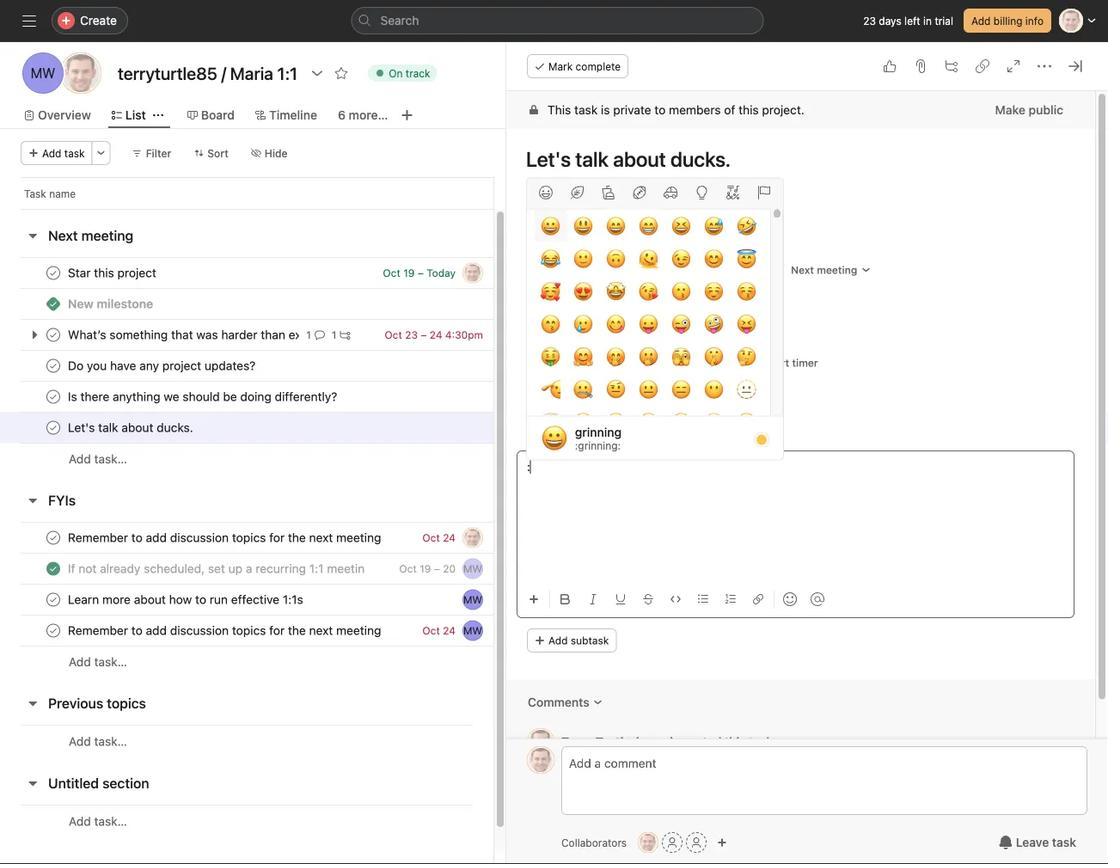 Task type: vqa. For each thing, say whether or not it's contained in the screenshot.
Hacks for Hacks are experimental features that we've been tinkering with. They are not supported features and may change, break, or disappear at any time.
no



Task type: describe. For each thing, give the bounding box(es) containing it.
row down the hide 'popup button'
[[21, 208, 494, 210]]

Completed milestone checkbox
[[46, 297, 60, 311]]

add left subtask
[[549, 635, 568, 647]]

tt button inside remember to add discussion topics for the next meeting cell
[[463, 528, 483, 548]]

today
[[427, 267, 456, 279]]

this task is private to members of this project.
[[548, 103, 805, 117]]

start timer button
[[738, 351, 825, 375]]

learn more about how to run effective 1:1s cell
[[0, 584, 495, 616]]

on track button
[[360, 61, 445, 85]]

topics
[[107, 695, 146, 712]]

task… for add task… button inside the header next meeting tree grid
[[94, 452, 127, 466]]

is
[[601, 103, 610, 117]]

1:1
[[761, 264, 773, 276]]

tab actions image
[[153, 110, 163, 120]]

3 add task… row from the top
[[0, 725, 557, 758]]

projects
[[681, 292, 721, 304]]

numbered list image
[[726, 594, 736, 605]]

😀 image
[[541, 215, 561, 236]]

board
[[201, 108, 235, 122]]

section
[[102, 775, 149, 792]]

terryturtle85 / maria 1:1 link
[[639, 261, 780, 279]]

date
[[550, 230, 571, 243]]

add inside button
[[645, 292, 665, 304]]

row down the if not already scheduled, set up a recurring 1:1 meeting in your calendar cell
[[0, 615, 557, 647]]

italics image
[[588, 594, 599, 605]]

add to starred image
[[335, 66, 348, 80]]

😛 image
[[639, 313, 659, 334]]

🤪 image
[[704, 313, 725, 334]]

🤭 image
[[606, 346, 627, 367]]

0 vertical spatial this
[[739, 103, 759, 117]]

overview
[[38, 108, 91, 122]]

collapse task list for this section image
[[26, 697, 40, 710]]

If not already scheduled, set up a recurring 1:1 meeting in your calendar text field
[[65, 560, 365, 578]]

🫠 image
[[639, 248, 659, 269]]

oct up oct 19 – 20
[[423, 532, 440, 544]]

make public
[[996, 103, 1064, 117]]

search list box
[[351, 7, 764, 34]]

add task… for add task… button inside the header next meeting tree grid
[[69, 452, 127, 466]]

more actions image
[[96, 148, 106, 158]]

0 vertical spatial 23
[[864, 15, 876, 27]]

add to projects button
[[637, 286, 729, 310]]

search
[[381, 13, 419, 28]]

untitled
[[48, 775, 99, 792]]

😏 image
[[573, 412, 594, 432]]

🤫 image
[[704, 346, 725, 367]]

type
[[574, 392, 597, 404]]

oct 24 for mw
[[423, 625, 456, 637]]

(away)
[[635, 735, 675, 749]]

code image
[[671, 594, 681, 605]]

dependencies
[[668, 323, 738, 335]]

🤐 image
[[573, 379, 594, 399]]

🤨 image
[[606, 379, 627, 399]]

name
[[49, 187, 76, 200]]

🙃 image
[[606, 248, 627, 269]]

23 days left in trial
[[864, 15, 954, 27]]

6 more… button
[[338, 106, 388, 125]]

6 more…
[[338, 108, 388, 122]]

members
[[669, 103, 721, 117]]

on track
[[389, 67, 431, 79]]

list
[[125, 108, 146, 122]]

add to projects
[[645, 292, 721, 304]]

completed image for learn more about how to run effective 1:1s text box
[[43, 590, 64, 610]]

🥰 image
[[541, 281, 561, 301]]

collapse task list for this section image for next meeting
[[26, 229, 40, 243]]

add inside the header next meeting tree grid
[[69, 452, 91, 466]]

add inside header fyis tree grid
[[69, 655, 91, 669]]

add task
[[42, 147, 85, 159]]

meeting inside dropdown button
[[817, 264, 858, 276]]

overview link
[[24, 106, 91, 125]]

complete
[[576, 60, 621, 72]]

created
[[678, 735, 722, 749]]

😘 image
[[639, 281, 659, 301]]

previous topics button
[[48, 688, 146, 719]]

4:30pm
[[445, 329, 483, 341]]

dependencies
[[527, 323, 597, 335]]

Remember to add discussion topics for the next meeting text field
[[65, 622, 387, 639]]

add task… for add task… button related to 2nd the "add task…" row
[[69, 655, 127, 669]]

if not already scheduled, set up a recurring 1:1 meeting in your calendar cell
[[0, 553, 495, 585]]

completed checkbox for learn more about how to run effective 1:1s text box
[[43, 590, 64, 610]]

😙 image
[[541, 313, 561, 334]]

collaborators
[[562, 837, 627, 849]]

0 likes. click to like this task image
[[883, 59, 897, 73]]

insert an object image
[[529, 594, 539, 605]]

😍 image
[[573, 281, 594, 301]]

bold image
[[561, 594, 571, 605]]

😋 image
[[606, 313, 627, 334]]

time
[[578, 358, 599, 370]]

trial
[[935, 15, 954, 27]]

·
[[777, 735, 780, 749]]

row down 1 comment 'icon'
[[0, 350, 557, 382]]

😐 image
[[639, 379, 659, 399]]

timer
[[793, 357, 819, 369]]

task left "·"
[[749, 735, 773, 749]]

tt button inside star this project cell
[[463, 263, 483, 283]]

assignee
[[527, 196, 571, 208]]

remember to add discussion topics for the next meeting cell for row above the mw row
[[0, 522, 495, 554]]

leave task button
[[988, 827, 1088, 858]]

sort
[[208, 147, 229, 159]]

😅 image
[[704, 215, 725, 236]]

create button
[[52, 7, 128, 34]]

tt inside remember to add discussion topics for the next meeting cell
[[466, 532, 480, 544]]

row up the mw row
[[0, 522, 557, 554]]

😮‍💨 image
[[704, 412, 725, 432]]

toolbar inside main content
[[522, 580, 1075, 618]]

😜 image
[[671, 313, 692, 334]]

next meeting button
[[784, 258, 879, 282]]

attachments: add a file to this task, let's talk about ducks. image
[[914, 59, 928, 73]]

due date
[[527, 230, 571, 243]]

🙂 image
[[573, 248, 594, 269]]

24 for mw
[[443, 625, 456, 637]]

😄 image
[[606, 215, 627, 236]]

expand sidebar image
[[22, 14, 36, 28]]

add task… for add task… button related to 4th the "add task…" row
[[69, 814, 127, 829]]

😀 image
[[541, 424, 568, 452]]

meeting inside button
[[81, 227, 133, 244]]

subtask
[[571, 635, 609, 647]]

completed image for star this project text field
[[43, 263, 64, 283]]

What's something that was harder than expected? text field
[[65, 326, 300, 344]]

make
[[996, 103, 1026, 117]]

add task… button for second the "add task…" row from the bottom of the page
[[69, 732, 127, 751]]

completed image for remember to add discussion topics for the next meeting text field
[[43, 528, 64, 548]]

let's talk about ducks. dialog
[[507, 42, 1109, 864]]

previous
[[48, 695, 103, 712]]

main content inside let's talk about ducks. dialog
[[507, 91, 1096, 777]]

next inside button
[[48, 227, 78, 244]]

😑 image
[[671, 379, 692, 399]]

oct 23 – 24 4:30pm
[[385, 329, 483, 341]]

🫢 image
[[639, 346, 659, 367]]

add billing info
[[972, 15, 1044, 27]]

add subtask image
[[945, 59, 959, 73]]

row up 1 comment 'icon'
[[0, 288, 557, 320]]

task name
[[24, 187, 76, 200]]

filter
[[146, 147, 171, 159]]

now
[[807, 736, 827, 748]]

leave task
[[1016, 836, 1077, 850]]

remember to add discussion topics for the next meeting cell for row below the if not already scheduled, set up a recurring 1:1 meeting in your calendar cell
[[0, 615, 495, 647]]

start
[[765, 357, 790, 369]]

at mention image
[[811, 593, 825, 606]]

Do you have any project updates? text field
[[65, 357, 261, 375]]

underline image
[[616, 594, 626, 605]]

🥲 image
[[573, 313, 594, 334]]

actual time
[[544, 358, 599, 370]]

comments button
[[517, 687, 615, 718]]

add inside 'button'
[[42, 147, 61, 159]]

oct for – today
[[383, 267, 401, 279]]

task for add
[[64, 147, 85, 159]]

terry turtle (away) created this task · just now
[[562, 735, 827, 749]]

add billing info button
[[964, 9, 1052, 33]]

sort button
[[186, 141, 236, 165]]

do you have any project updates? cell
[[0, 350, 495, 382]]

emoji image
[[783, 593, 797, 606]]

strikethrough image
[[643, 594, 654, 605]]

completed image for remember to add discussion topics for the next meeting text box
[[43, 621, 64, 641]]

maria
[[731, 264, 758, 276]]

row down the 'do you have any project updates?' cell
[[0, 412, 557, 444]]

completed milestone image
[[46, 297, 60, 311]]

1 add task… row from the top
[[0, 443, 557, 475]]

collapse task list for this section image for fyis
[[26, 494, 40, 507]]

of
[[724, 103, 736, 117]]

oct down oct 19 – 20
[[423, 625, 440, 637]]

left
[[905, 15, 921, 27]]

24 for tt
[[443, 532, 456, 544]]

add dependencies button
[[637, 316, 745, 341]]

fyis
[[48, 492, 76, 509]]

row down what's something that was harder than expected? cell
[[0, 381, 557, 413]]

task… for add task… button related to 2nd the "add task…" row
[[94, 655, 127, 669]]

mw inside learn more about how to run effective 1:1s cell
[[464, 594, 483, 606]]

🫡 image
[[541, 379, 561, 399]]



Task type: locate. For each thing, give the bounding box(es) containing it.
add task… for add task… button related to second the "add task…" row from the bottom of the page
[[69, 734, 127, 749]]

task left is
[[575, 103, 598, 117]]

billing
[[994, 15, 1023, 27]]

😒 image
[[606, 412, 627, 432]]

list link
[[112, 106, 146, 125]]

completed image inside star this project cell
[[43, 263, 64, 283]]

2 add task… from the top
[[69, 655, 127, 669]]

1 vertical spatial to
[[668, 292, 678, 304]]

terry turtle link
[[562, 735, 631, 749]]

–
[[418, 267, 424, 279], [421, 329, 427, 341], [434, 563, 440, 575]]

completed image for let's talk about ducks. text box
[[43, 418, 64, 438]]

20
[[443, 563, 456, 575]]

3 add task… from the top
[[69, 734, 127, 749]]

to inside button
[[668, 292, 678, 304]]

:grinning:
[[575, 439, 621, 451]]

next meeting right 1:1
[[791, 264, 858, 276]]

collapse task list for this section image left untitled
[[26, 777, 40, 790]]

completed checkbox inside remember to add discussion topics for the next meeting cell
[[43, 621, 64, 641]]

4 task… from the top
[[94, 814, 127, 829]]

3 completed image from the top
[[43, 528, 64, 548]]

1 vertical spatial 23
[[405, 329, 418, 341]]

completed image inside let's talk about ducks. cell
[[43, 418, 64, 438]]

– inside what's something that was harder than expected? cell
[[421, 329, 427, 341]]

collapse task list for this section image left fyis
[[26, 494, 40, 507]]

oct inside what's something that was harder than expected? cell
[[385, 329, 402, 341]]

New milestone text field
[[65, 295, 158, 313]]

19 left 20
[[420, 563, 431, 575]]

completed checkbox for remember to add discussion topics for the next meeting text box
[[43, 621, 64, 641]]

next down name
[[48, 227, 78, 244]]

– for 20
[[434, 563, 440, 575]]

add or remove collaborators image
[[717, 838, 728, 848]]

0 vertical spatial mw button
[[463, 559, 483, 579]]

completed image inside is there anything we should be doing differently? 'cell'
[[43, 387, 64, 407]]

link image
[[753, 594, 764, 605]]

task… down untitled section 'button'
[[94, 814, 127, 829]]

1 vertical spatial next meeting
[[791, 264, 858, 276]]

task left more actions icon
[[64, 147, 85, 159]]

this
[[739, 103, 759, 117], [725, 735, 746, 749]]

actual
[[544, 358, 575, 370]]

– left 4:30pm
[[421, 329, 427, 341]]

timeline link
[[255, 106, 317, 125]]

mark complete
[[549, 60, 621, 72]]

filter button
[[124, 141, 179, 165]]

4 completed checkbox from the top
[[43, 621, 64, 641]]

next meeting up star this project text field
[[48, 227, 133, 244]]

2 completed image from the top
[[43, 325, 64, 345]]

🤩 image
[[606, 281, 627, 301]]

23 inside what's something that was harder than expected? cell
[[405, 329, 418, 341]]

19 left today
[[404, 267, 415, 279]]

24 inside what's something that was harder than expected? cell
[[430, 329, 443, 341]]

oct 24 for tt
[[423, 532, 456, 544]]

task… inside the header next meeting tree grid
[[94, 452, 127, 466]]

main content containing this task is private to members of this project.
[[507, 91, 1096, 777]]

2 vertical spatial mw button
[[463, 621, 483, 641]]

leave
[[1016, 836, 1049, 850]]

add task… up previous topics
[[69, 655, 127, 669]]

1 vertical spatial remember to add discussion topics for the next meeting cell
[[0, 615, 495, 647]]

1 comment image
[[315, 330, 325, 340]]

task
[[24, 187, 46, 200]]

new milestone cell
[[0, 288, 495, 320]]

Let's talk about ducks. text field
[[65, 419, 198, 436]]

add left the billing
[[972, 15, 991, 27]]

4 completed checkbox from the top
[[43, 528, 64, 548]]

add task… button down previous topics
[[69, 732, 127, 751]]

1 horizontal spatial next meeting
[[791, 264, 858, 276]]

next inside dropdown button
[[791, 264, 814, 276]]

add task… down let's talk about ducks. text box
[[69, 452, 127, 466]]

1 collapse task list for this section image from the top
[[26, 229, 40, 243]]

oct 24 down 20
[[423, 625, 456, 637]]

🤥 image
[[737, 412, 757, 432]]

this right created
[[725, 735, 746, 749]]

1 completed checkbox from the top
[[43, 387, 64, 407]]

task… down let's talk about ducks. text box
[[94, 452, 127, 466]]

completed checkbox inside star this project cell
[[43, 263, 64, 283]]

make public button
[[984, 95, 1075, 126]]

this right of
[[739, 103, 759, 117]]

😆 image
[[671, 215, 692, 236]]

oct for – 24 4:30pm
[[385, 329, 402, 341]]

0 horizontal spatial next
[[48, 227, 78, 244]]

2 vertical spatial –
[[434, 563, 440, 575]]

oct 19 – 20
[[399, 563, 456, 575]]

star this project cell
[[0, 257, 495, 289]]

1 vertical spatial meeting
[[817, 264, 858, 276]]

oct left today
[[383, 267, 401, 279]]

timeline
[[269, 108, 317, 122]]

2 completed checkbox from the top
[[43, 325, 64, 345]]

0 vertical spatial next meeting
[[48, 227, 133, 244]]

add task… button down untitled section 'button'
[[69, 812, 127, 831]]

completed checkbox inside the if not already scheduled, set up a recurring 1:1 meeting in your calendar cell
[[43, 559, 64, 579]]

😶 image
[[704, 379, 725, 399]]

24 up 20
[[443, 532, 456, 544]]

0 vertical spatial 19
[[404, 267, 415, 279]]

5 completed checkbox from the top
[[43, 559, 64, 579]]

add tab image
[[400, 108, 414, 122]]

let's talk about ducks. cell
[[0, 412, 495, 444]]

1 vertical spatial this
[[725, 735, 746, 749]]

🙄 image
[[639, 412, 659, 432]]

4 add task… row from the top
[[0, 805, 557, 838]]

completed checkbox inside let's talk about ducks. cell
[[43, 418, 64, 438]]

start timer
[[765, 357, 819, 369]]

meeting right 1:1
[[817, 264, 858, 276]]

23 left 4:30pm
[[405, 329, 418, 341]]

task… for add task… button related to second the "add task…" row from the bottom of the page
[[94, 734, 127, 749]]

completed checkbox for is there anything we should be doing differently? text box
[[43, 387, 64, 407]]

4 completed image from the top
[[43, 559, 64, 579]]

🫥 image
[[737, 379, 757, 399]]

add left 😜 "image"
[[645, 323, 665, 335]]

– inside star this project cell
[[418, 267, 424, 279]]

completed image for is there anything we should be doing differently? text box
[[43, 387, 64, 407]]

mw button for the if not already scheduled, set up a recurring 1:1 meeting in your calendar cell
[[463, 559, 483, 579]]

🤔 image
[[737, 346, 757, 367]]

3 mw button from the top
[[463, 621, 483, 641]]

completed checkbox inside learn more about how to run effective 1:1s cell
[[43, 590, 64, 610]]

add task… button for 2nd the "add task…" row
[[69, 653, 127, 672]]

track
[[406, 67, 431, 79]]

collapse task list for this section image for untitled section
[[26, 777, 40, 790]]

1 completed checkbox from the top
[[43, 263, 64, 283]]

mw button inside remember to add discussion topics for the next meeting cell
[[463, 621, 483, 641]]

untitled section button
[[48, 768, 149, 799]]

add task… down previous topics
[[69, 734, 127, 749]]

1 add task… from the top
[[69, 452, 127, 466]]

add task… button down let's talk about ducks. text box
[[69, 450, 127, 469]]

2 add task… row from the top
[[0, 646, 557, 678]]

oct right 1 subtask icon
[[385, 329, 402, 341]]

1 mw button from the top
[[463, 559, 483, 579]]

mw button for row below the if not already scheduled, set up a recurring 1:1 meeting in your calendar cell's remember to add discussion topics for the next meeting cell
[[463, 621, 483, 641]]

completed image
[[43, 356, 64, 376], [43, 387, 64, 407], [43, 528, 64, 548], [43, 621, 64, 641]]

toolbar
[[522, 580, 1075, 618]]

0 vertical spatial next
[[48, 227, 78, 244]]

😃 image
[[573, 215, 594, 236]]

23 left days
[[864, 15, 876, 27]]

row
[[21, 208, 494, 210], [0, 257, 557, 289], [0, 288, 557, 320], [0, 350, 557, 382], [0, 381, 557, 413], [0, 412, 557, 444], [0, 522, 557, 554], [0, 553, 557, 585], [0, 615, 557, 647]]

remember to add discussion topics for the next meeting cell up if not already scheduled, set up a recurring 1:1 meeting in your calendar text box
[[0, 522, 495, 554]]

row down remember to add discussion topics for the next meeting text field
[[0, 553, 557, 585]]

add task… down untitled section 'button'
[[69, 814, 127, 829]]

4 completed image from the top
[[43, 621, 64, 641]]

mw button inside the if not already scheduled, set up a recurring 1:1 meeting in your calendar cell
[[463, 559, 483, 579]]

1 task… from the top
[[94, 452, 127, 466]]

4 add task… from the top
[[69, 814, 127, 829]]

task right leave at the bottom
[[1053, 836, 1077, 850]]

collapse task list for this section image
[[26, 229, 40, 243], [26, 494, 40, 507], [26, 777, 40, 790]]

task inside button
[[1053, 836, 1077, 850]]

1 add task… button from the top
[[69, 450, 127, 469]]

previous topics
[[48, 695, 146, 712]]

completed checkbox inside what's something that was harder than expected? cell
[[43, 325, 64, 345]]

collapse task list for this section image down task
[[26, 229, 40, 243]]

next
[[48, 227, 78, 244], [791, 264, 814, 276]]

meeting up star this project text field
[[81, 227, 133, 244]]

on
[[389, 67, 403, 79]]

completed image inside the if not already scheduled, set up a recurring 1:1 meeting in your calendar cell
[[43, 559, 64, 579]]

24 left 4:30pm
[[430, 329, 443, 341]]

to right 😘 image on the right top of the page
[[668, 292, 678, 304]]

this
[[548, 103, 571, 117]]

1 horizontal spatial next
[[791, 264, 814, 276]]

1 vertical spatial 19
[[420, 563, 431, 575]]

4 add task… button from the top
[[69, 812, 127, 831]]

more actions for this task image
[[1038, 59, 1052, 73]]

task inside 'button'
[[64, 147, 85, 159]]

tt
[[72, 65, 89, 81], [466, 267, 480, 279], [466, 532, 480, 544], [534, 754, 548, 766], [642, 837, 655, 849]]

terryturtle85 / maria 1:1
[[660, 264, 773, 276]]

oct inside star this project cell
[[383, 267, 401, 279]]

add
[[972, 15, 991, 27], [42, 147, 61, 159], [645, 292, 665, 304], [645, 323, 665, 335], [69, 452, 91, 466], [549, 635, 568, 647], [69, 655, 91, 669], [69, 734, 91, 749], [69, 814, 91, 829]]

add down overview link
[[42, 147, 61, 159]]

1 subtask image
[[340, 330, 350, 340]]

0 horizontal spatial to
[[655, 103, 666, 117]]

add task… inside the header next meeting tree grid
[[69, 452, 127, 466]]

add task… button inside the header next meeting tree grid
[[69, 450, 127, 469]]

mark
[[549, 60, 573, 72]]

to right private
[[655, 103, 666, 117]]

Learn more about how to run effective 1:1s text field
[[65, 591, 309, 608]]

turtle
[[596, 735, 631, 749]]

2 vertical spatial collapse task list for this section image
[[26, 777, 40, 790]]

1 vertical spatial –
[[421, 329, 427, 341]]

tt inside star this project cell
[[466, 267, 480, 279]]

due
[[527, 230, 547, 243]]

next meeting
[[48, 227, 133, 244], [791, 264, 858, 276]]

0 horizontal spatial 23
[[405, 329, 418, 341]]

public
[[1029, 103, 1064, 117]]

completed checkbox for star this project text field
[[43, 263, 64, 283]]

1 vertical spatial mw button
[[463, 590, 483, 610]]

create
[[80, 13, 117, 28]]

oct 24
[[423, 532, 456, 544], [423, 625, 456, 637]]

3 collapse task list for this section image from the top
[[26, 777, 40, 790]]

grinning
[[575, 425, 622, 439]]

add task… row
[[0, 443, 557, 475], [0, 646, 557, 678], [0, 725, 557, 758], [0, 805, 557, 838]]

add task… inside header fyis tree grid
[[69, 655, 127, 669]]

😬 image
[[671, 412, 692, 432]]

🤣 image
[[737, 215, 757, 236]]

19 for – 20
[[420, 563, 431, 575]]

/
[[725, 264, 728, 276]]

🤗 image
[[573, 346, 594, 367]]

19 inside the if not already scheduled, set up a recurring 1:1 meeting in your calendar cell
[[420, 563, 431, 575]]

task… inside header fyis tree grid
[[94, 655, 127, 669]]

oct 24 up 20
[[423, 532, 456, 544]]

topic type
[[544, 392, 597, 404]]

Is there anything we should be doing differently? text field
[[65, 388, 343, 406]]

2 completed checkbox from the top
[[43, 418, 64, 438]]

😇 image
[[737, 248, 757, 269]]

remember to add discussion topics for the next meeting cell down the if not already scheduled, set up a recurring 1:1 meeting in your calendar cell
[[0, 615, 495, 647]]

– left 20
[[434, 563, 440, 575]]

search button
[[351, 7, 764, 34]]

info
[[1026, 15, 1044, 27]]

:
[[527, 460, 531, 474]]

😗 image
[[671, 281, 692, 301]]

Completed checkbox
[[43, 263, 64, 283], [43, 325, 64, 345], [43, 356, 64, 376], [43, 528, 64, 548], [43, 559, 64, 579]]

Task Name text field
[[515, 139, 1075, 179]]

😁 image
[[639, 215, 659, 236]]

comments
[[528, 695, 590, 710]]

header fyis tree grid
[[0, 522, 557, 678]]

0 vertical spatial –
[[418, 267, 424, 279]]

2 completed image from the top
[[43, 387, 64, 407]]

😝 image
[[737, 313, 757, 334]]

add task… button up previous topics
[[69, 653, 127, 672]]

fyis button
[[48, 485, 76, 516]]

description
[[527, 427, 583, 439]]

terry
[[562, 735, 593, 749]]

add task… button for 4th the "add task…" row
[[69, 812, 127, 831]]

add up the previous
[[69, 655, 91, 669]]

add task button
[[21, 141, 93, 165]]

2 oct 24 from the top
[[423, 625, 456, 637]]

😉 image
[[671, 248, 692, 269]]

– inside the if not already scheduled, set up a recurring 1:1 meeting in your calendar cell
[[434, 563, 440, 575]]

add down untitled
[[69, 814, 91, 829]]

completed checkbox inside the 'do you have any project updates?' cell
[[43, 356, 64, 376]]

mark complete button
[[527, 54, 629, 78]]

mw row
[[0, 584, 557, 616]]

expand subtask list for the task what's something that was harder than expected? image
[[28, 328, 41, 342]]

add subtask button
[[527, 629, 617, 653]]

😂 image
[[541, 248, 561, 269]]

add dependencies
[[645, 323, 738, 335]]

mw
[[31, 65, 55, 81], [464, 563, 483, 575], [464, 594, 483, 606], [464, 625, 483, 637]]

– left today
[[418, 267, 424, 279]]

task for leave
[[1053, 836, 1077, 850]]

remember to add discussion topics for the next meeting cell
[[0, 522, 495, 554], [0, 615, 495, 647]]

add task… button for fourth the "add task…" row from the bottom of the page
[[69, 450, 127, 469]]

Star this project text field
[[65, 264, 162, 282]]

😚 image
[[737, 281, 757, 301]]

row up what's something that was harder than expected? cell
[[0, 257, 557, 289]]

3 task… from the top
[[94, 734, 127, 749]]

0 vertical spatial remember to add discussion topics for the next meeting cell
[[0, 522, 495, 554]]

completed image inside learn more about how to run effective 1:1s cell
[[43, 590, 64, 610]]

close details image
[[1069, 59, 1083, 73]]

mw button inside learn more about how to run effective 1:1s cell
[[463, 590, 483, 610]]

completed image for do you have any project updates? text field
[[43, 356, 64, 376]]

grinning :grinning:
[[575, 425, 622, 451]]

2 add task… button from the top
[[69, 653, 127, 672]]

task… up previous topics
[[94, 655, 127, 669]]

meeting
[[81, 227, 133, 244], [817, 264, 858, 276]]

2 mw button from the top
[[463, 590, 483, 610]]

completed checkbox for do you have any project updates? text field
[[43, 356, 64, 376]]

1 vertical spatial next
[[791, 264, 814, 276]]

24
[[430, 329, 443, 341], [443, 532, 456, 544], [443, 625, 456, 637]]

is there anything we should be doing differently? cell
[[0, 381, 495, 413]]

2 remember to add discussion topics for the next meeting cell from the top
[[0, 615, 495, 647]]

add up 😛 icon
[[645, 292, 665, 304]]

0 vertical spatial to
[[655, 103, 666, 117]]

2 vertical spatial 24
[[443, 625, 456, 637]]

add up fyis
[[69, 452, 91, 466]]

completed image
[[43, 263, 64, 283], [43, 325, 64, 345], [43, 418, 64, 438], [43, 559, 64, 579], [43, 590, 64, 610]]

0 vertical spatial 24
[[430, 329, 443, 341]]

oct for – 20
[[399, 563, 417, 575]]

1 completed image from the top
[[43, 356, 64, 376]]

completed checkbox for remember to add discussion topics for the next meeting text field
[[43, 528, 64, 548]]

completed checkbox for if not already scheduled, set up a recurring 1:1 meeting in your calendar text box
[[43, 559, 64, 579]]

1 horizontal spatial 19
[[420, 563, 431, 575]]

what's something that was harder than expected? cell
[[0, 319, 495, 351]]

Remember to add discussion topics for the next meeting text field
[[65, 529, 387, 547]]

0 horizontal spatial meeting
[[81, 227, 133, 244]]

header next meeting tree grid
[[0, 257, 557, 475]]

task
[[575, 103, 598, 117], [64, 147, 85, 159], [749, 735, 773, 749], [1053, 836, 1077, 850]]

19 inside star this project cell
[[404, 267, 415, 279]]

board link
[[187, 106, 235, 125]]

5 completed image from the top
[[43, 590, 64, 610]]

19 for – today
[[404, 267, 415, 279]]

terryturtle85
[[660, 264, 722, 276]]

3 completed image from the top
[[43, 418, 64, 438]]

1 completed image from the top
[[43, 263, 64, 283]]

next right 1:1
[[791, 264, 814, 276]]

3 add task… button from the top
[[69, 732, 127, 751]]

1 remember to add discussion topics for the next meeting cell from the top
[[0, 522, 495, 554]]

completed checkbox inside is there anything we should be doing differently? 'cell'
[[43, 387, 64, 407]]

completed image inside the 'do you have any project updates?' cell
[[43, 356, 64, 376]]

to
[[655, 103, 666, 117], [668, 292, 678, 304]]

tt button
[[463, 263, 483, 283], [463, 528, 483, 548], [527, 747, 555, 774], [638, 833, 659, 853]]

option
[[535, 209, 567, 242]]

completed image for if not already scheduled, set up a recurring 1:1 meeting in your calendar text box
[[43, 559, 64, 579]]

0 horizontal spatial 19
[[404, 267, 415, 279]]

None text field
[[114, 58, 302, 89]]

☺️ image
[[704, 281, 725, 301]]

2 task… from the top
[[94, 655, 127, 669]]

🫣 image
[[671, 346, 692, 367]]

0 vertical spatial collapse task list for this section image
[[26, 229, 40, 243]]

task for this
[[575, 103, 598, 117]]

show options image
[[311, 66, 324, 80]]

3 completed checkbox from the top
[[43, 356, 64, 376]]

completed checkbox for let's talk about ducks. text box
[[43, 418, 64, 438]]

1 oct 24 from the top
[[423, 532, 456, 544]]

mw inside the if not already scheduled, set up a recurring 1:1 meeting in your calendar cell
[[464, 563, 483, 575]]

1 vertical spatial collapse task list for this section image
[[26, 494, 40, 507]]

bulleted list image
[[698, 594, 709, 605]]

full screen image
[[1007, 59, 1021, 73]]

24 down 20
[[443, 625, 456, 637]]

next meeting inside dropdown button
[[791, 264, 858, 276]]

add task… button
[[69, 450, 127, 469], [69, 653, 127, 672], [69, 732, 127, 751], [69, 812, 127, 831]]

more…
[[349, 108, 388, 122]]

0 horizontal spatial next meeting
[[48, 227, 133, 244]]

0 vertical spatial meeting
[[81, 227, 133, 244]]

task name row
[[0, 177, 557, 209]]

– for today
[[418, 267, 424, 279]]

copy task link image
[[976, 59, 990, 73]]

completed checkbox inside remember to add discussion topics for the next meeting cell
[[43, 528, 64, 548]]

oct inside the if not already scheduled, set up a recurring 1:1 meeting in your calendar cell
[[399, 563, 417, 575]]

task… down previous topics
[[94, 734, 127, 749]]

next meeting button
[[48, 220, 133, 251]]

add down the previous
[[69, 734, 91, 749]]

1 vertical spatial oct 24
[[423, 625, 456, 637]]

😊 image
[[704, 248, 725, 269]]

projects
[[527, 265, 567, 277]]

oct left 20
[[399, 563, 417, 575]]

Completed checkbox
[[43, 387, 64, 407], [43, 418, 64, 438], [43, 590, 64, 610], [43, 621, 64, 641]]

1 horizontal spatial 23
[[864, 15, 876, 27]]

add task…
[[69, 452, 127, 466], [69, 655, 127, 669], [69, 734, 127, 749], [69, 814, 127, 829]]

– for 24
[[421, 329, 427, 341]]

just
[[783, 736, 804, 748]]

main content
[[507, 91, 1096, 777]]

0 vertical spatial oct 24
[[423, 532, 456, 544]]

1 horizontal spatial meeting
[[817, 264, 858, 276]]

🤑 image
[[541, 346, 561, 367]]

hide button
[[243, 141, 295, 165]]

project.
[[762, 103, 805, 117]]

2 collapse task list for this section image from the top
[[26, 494, 40, 507]]

days
[[879, 15, 902, 27]]

hide
[[265, 147, 288, 159]]

task… for add task… button related to 4th the "add task…" row
[[94, 814, 127, 829]]

1 horizontal spatial to
[[668, 292, 678, 304]]

task…
[[94, 452, 127, 466], [94, 655, 127, 669], [94, 734, 127, 749], [94, 814, 127, 829]]

😶‍🌫️ image
[[541, 412, 561, 432]]

1 vertical spatial 24
[[443, 532, 456, 544]]

add subtask
[[549, 635, 609, 647]]

3 completed checkbox from the top
[[43, 590, 64, 610]]



